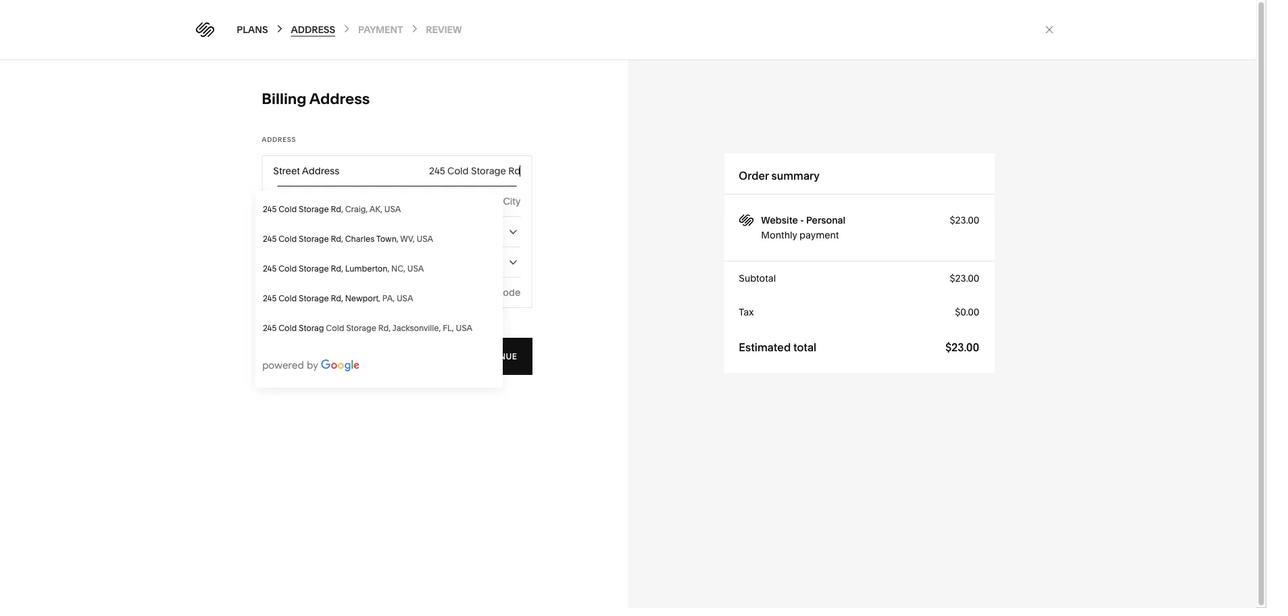 Task type: vqa. For each thing, say whether or not it's contained in the screenshot.
the guide
yes



Task type: describe. For each thing, give the bounding box(es) containing it.
storage left rd,
[[346, 324, 377, 333]]

plans
[[242, 24, 273, 35]]

united states
[[444, 257, 504, 268]]

website - personal
[[767, 215, 851, 226]]

cold for 245 cold storage rd , charles town , wv, usa
[[279, 234, 297, 244]]

storage for cold storage rd
[[299, 205, 329, 214]]

review button
[[432, 23, 468, 37]]

cold for 245 cold storage rd , lumberton , nc, usa
[[279, 264, 297, 274]]

, left nc,
[[388, 264, 390, 274]]

usa right "wv,"
[[417, 234, 434, 244]]

cold for 245 cold storage rd , craig, ak, usa
[[279, 205, 297, 214]]

, left charles
[[341, 234, 343, 244]]

payment
[[364, 24, 409, 35]]

craig,
[[345, 205, 368, 214]]

address right chevron large right dark icon
[[296, 24, 341, 35]]

postal code
[[279, 287, 333, 299]]

payment
[[805, 230, 845, 241]]

save
[[432, 352, 454, 361]]

Postal Code field
[[340, 285, 526, 300]]

total
[[799, 341, 822, 354]]

Country field
[[279, 247, 526, 277]]

postal
[[279, 287, 306, 299]]

City field
[[304, 194, 526, 209]]

Street Address text field
[[373, 156, 526, 186]]

city
[[279, 196, 296, 207]]

storag
[[299, 324, 324, 333]]

storage for , newport
[[299, 294, 329, 304]]

usa for pa,
[[397, 294, 413, 304]]

pa,
[[383, 294, 395, 304]]

address up street
[[267, 135, 302, 143]]

jacksonville,
[[393, 324, 441, 333]]

chevron large right light icon image for payment
[[347, 23, 358, 34]]

usa for fl,
[[456, 324, 473, 333]]

continue
[[478, 352, 523, 361]]

review
[[432, 24, 468, 35]]

245 for 245 cold storage rd , craig, ak, usa
[[263, 205, 277, 214]]

squarespace image
[[745, 213, 760, 228]]

cold for 245 cold storage rd , newport , pa, usa
[[279, 294, 297, 304]]

cold for 245 cold storag cold storage rd, jacksonville, fl, usa
[[279, 324, 297, 333]]

$0.00
[[961, 307, 985, 318]]

, left "wv,"
[[397, 234, 399, 244]]

close icon image
[[1050, 24, 1061, 35]]

, left newport at left
[[341, 294, 343, 304]]

245 cold storage rd , newport , pa, usa
[[263, 294, 413, 304]]

charles
[[345, 234, 375, 244]]

245 cold storage rd , craig, ak, usa
[[263, 205, 401, 214]]

rd for cold storage rd
[[331, 205, 341, 214]]

address right the billing
[[315, 90, 376, 108]]

storage for , lumberton
[[299, 264, 329, 274]]

usa for nc,
[[408, 264, 424, 274]]

fl,
[[443, 324, 454, 333]]

plans button
[[242, 23, 273, 37]]

$23.00 for subtotal
[[956, 273, 985, 284]]

town
[[377, 234, 397, 244]]

wv,
[[401, 234, 415, 244]]

245 for 245 cold storage rd , charles town , wv, usa
[[263, 234, 277, 244]]

website guide
[[1071, 59, 1128, 67]]

monthly payment
[[767, 230, 845, 241]]

, left craig,
[[341, 205, 343, 214]]

, left pa,
[[379, 294, 381, 304]]

united
[[444, 257, 474, 268]]

billing
[[267, 90, 312, 108]]

245 for 245 cold storage rd , newport , pa, usa
[[263, 294, 277, 304]]

street address
[[279, 165, 345, 177]]

address button
[[296, 23, 341, 37]]

245 for 245 cold storage rd , lumberton , nc, usa
[[263, 264, 277, 274]]



Task type: locate. For each thing, give the bounding box(es) containing it.
storage for , charles town
[[299, 234, 329, 244]]

rd up "code"
[[331, 264, 341, 274]]

245 cold storage rd , charles town , wv, usa
[[263, 234, 434, 244]]

0 vertical spatial $23.00
[[956, 215, 985, 226]]

rd
[[331, 205, 341, 214], [331, 234, 341, 244], [331, 264, 341, 274], [331, 294, 341, 304]]

go back image
[[278, 349, 293, 364]]

storage
[[299, 205, 329, 214], [299, 234, 329, 244], [299, 264, 329, 274], [299, 294, 329, 304], [346, 324, 377, 333]]

save and continue
[[432, 352, 523, 361]]

storage down 245 cold storage rd , craig, ak, usa
[[299, 234, 329, 244]]

address right street
[[308, 165, 345, 177]]

rd,
[[378, 324, 391, 333]]

rd left craig,
[[331, 205, 341, 214]]

website
[[1071, 59, 1103, 67], [767, 215, 804, 226]]

chevron large right dark icon image
[[280, 23, 290, 34]]

subtotal
[[745, 273, 782, 284]]

website for website - personal
[[767, 215, 804, 226]]

cold right storag
[[326, 324, 344, 333]]

chevron large right light icon image
[[347, 23, 358, 34], [415, 23, 426, 34]]

storage up storag
[[299, 294, 329, 304]]

states
[[476, 257, 504, 268]]

order summary
[[745, 169, 825, 182]]

street
[[279, 165, 305, 177]]

state
[[481, 226, 504, 238]]

rd left newport at left
[[331, 294, 341, 304]]

1 rd from the top
[[331, 205, 341, 214]]

1 vertical spatial website
[[767, 215, 804, 226]]

cold left storag
[[279, 324, 297, 333]]

website for website guide
[[1071, 59, 1103, 67]]

nc,
[[392, 264, 406, 274]]

, left lumberton
[[341, 264, 343, 274]]

usa right pa,
[[397, 294, 413, 304]]

website left guide at the top of page
[[1071, 59, 1103, 67]]

245
[[263, 205, 277, 214], [263, 234, 277, 244], [263, 264, 277, 274], [263, 294, 277, 304], [263, 324, 277, 333]]

0 horizontal spatial chevron large right light icon image
[[347, 23, 358, 34]]

chevron large right light icon image right "address" button
[[347, 23, 358, 34]]

-
[[806, 215, 810, 226]]

3 245 from the top
[[263, 264, 277, 274]]

and
[[456, 352, 475, 361]]

2 chevron large right light icon image from the left
[[415, 23, 426, 34]]

245 cold storage rd , lumberton , nc, usa
[[263, 264, 424, 274]]

0 vertical spatial website
[[1071, 59, 1103, 67]]

code
[[308, 287, 333, 299]]

address
[[296, 24, 341, 35], [315, 90, 376, 108], [267, 135, 302, 143], [308, 165, 345, 177]]

lumberton
[[345, 264, 388, 274]]

cold left "code"
[[279, 294, 297, 304]]

chevron large right light icon image for review
[[415, 23, 426, 34]]

rd left charles
[[331, 234, 341, 244]]

1 horizontal spatial website
[[1071, 59, 1103, 67]]

chevron large right light icon image left review
[[415, 23, 426, 34]]

rd for , charles town
[[331, 234, 341, 244]]

summary
[[777, 169, 825, 182]]

storage up "code"
[[299, 264, 329, 274]]

3 rd from the top
[[331, 264, 341, 274]]

guide
[[1105, 59, 1128, 67]]

cold down street
[[279, 205, 297, 214]]

monthly
[[767, 230, 803, 241]]

usa
[[385, 205, 401, 214], [417, 234, 434, 244], [408, 264, 424, 274], [397, 294, 413, 304], [456, 324, 473, 333]]

2 245 from the top
[[263, 234, 277, 244]]

personal
[[812, 215, 851, 226]]

tax
[[745, 307, 760, 318]]

$23.00 for estimated total
[[951, 341, 985, 354]]

order
[[745, 169, 775, 182]]

cold up postal
[[279, 264, 297, 274]]

billing address
[[267, 90, 376, 108]]

estimated total
[[745, 341, 822, 354]]

cold
[[279, 205, 297, 214], [279, 234, 297, 244], [279, 264, 297, 274], [279, 294, 297, 304], [279, 324, 297, 333], [326, 324, 344, 333]]

,
[[341, 205, 343, 214], [341, 234, 343, 244], [397, 234, 399, 244], [341, 264, 343, 274], [388, 264, 390, 274], [341, 294, 343, 304], [379, 294, 381, 304]]

newport
[[345, 294, 379, 304]]

usa right ak,
[[385, 205, 401, 214]]

ak,
[[370, 205, 383, 214]]

estimated
[[745, 341, 797, 354]]

usa right fl, in the bottom of the page
[[456, 324, 473, 333]]

1 245 from the top
[[263, 205, 277, 214]]

245 for 245 cold storag cold storage rd, jacksonville, fl, usa
[[263, 324, 277, 333]]

4 245 from the top
[[263, 294, 277, 304]]

2 vertical spatial $23.00
[[951, 341, 985, 354]]

1 chevron large right light icon image from the left
[[347, 23, 358, 34]]

4 rd from the top
[[331, 294, 341, 304]]

payment button
[[364, 23, 409, 37]]

1 vertical spatial $23.00
[[956, 273, 985, 284]]

website up monthly
[[767, 215, 804, 226]]

usa right nc,
[[408, 264, 424, 274]]

squarespace logo image
[[201, 22, 220, 37]]

State field
[[279, 217, 526, 247]]

save and continue button
[[417, 338, 538, 375]]

cold down city
[[279, 234, 297, 244]]

1 horizontal spatial chevron large right light icon image
[[415, 23, 426, 34]]

rd for , lumberton
[[331, 264, 341, 274]]

$23.00
[[956, 215, 985, 226], [956, 273, 985, 284], [951, 341, 985, 354]]

2 rd from the top
[[331, 234, 341, 244]]

0 horizontal spatial website
[[767, 215, 804, 226]]

storage right city
[[299, 205, 329, 214]]

rd for , newport
[[331, 294, 341, 304]]

5 245 from the top
[[263, 324, 277, 333]]

245 cold storag cold storage rd, jacksonville, fl, usa
[[263, 324, 473, 333]]



